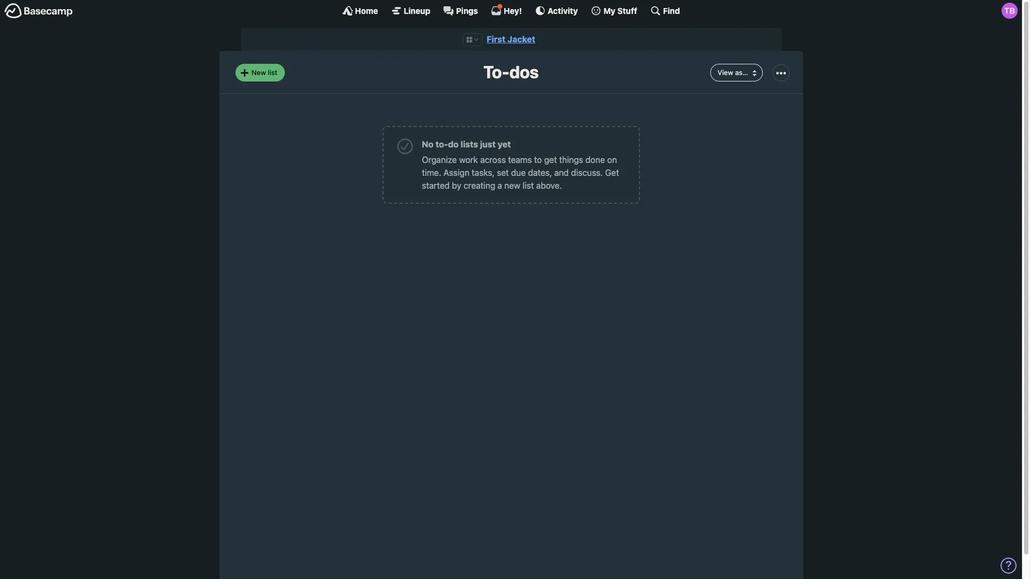 Task type: describe. For each thing, give the bounding box(es) containing it.
stuff
[[618, 6, 637, 15]]

switch accounts image
[[4, 3, 73, 19]]

first jacket link
[[487, 34, 535, 44]]

list inside organize work across teams to get things done on time. assign tasks, set due dates, and discuss. get started by creating a new list above.
[[523, 181, 534, 190]]

get
[[605, 168, 619, 178]]

tyler black image
[[1002, 3, 1018, 19]]

on
[[607, 155, 617, 165]]

view as…
[[718, 68, 748, 77]]

my stuff button
[[591, 5, 637, 16]]

assign
[[444, 168, 470, 178]]

no to-do lists just yet
[[422, 139, 511, 149]]

time.
[[422, 168, 441, 178]]

new list link
[[235, 64, 285, 82]]

find button
[[650, 5, 680, 16]]

creating
[[464, 181, 495, 190]]

set
[[497, 168, 509, 178]]

work
[[459, 155, 478, 165]]

organize work across teams to get things done on time. assign tasks, set due dates, and discuss. get started by creating a new list above.
[[422, 155, 619, 190]]

due
[[511, 168, 526, 178]]

lineup link
[[391, 5, 430, 16]]

do
[[448, 139, 459, 149]]

done
[[586, 155, 605, 165]]

first jacket
[[487, 34, 535, 44]]

dos
[[510, 62, 539, 82]]

to-
[[483, 62, 510, 82]]

get
[[544, 155, 557, 165]]

first
[[487, 34, 506, 44]]

my stuff
[[604, 6, 637, 15]]

by
[[452, 181, 461, 190]]

new
[[505, 181, 521, 190]]

lists
[[461, 139, 478, 149]]

pings button
[[443, 5, 478, 16]]

yet
[[498, 139, 511, 149]]

home link
[[342, 5, 378, 16]]

home
[[355, 6, 378, 15]]

lineup
[[404, 6, 430, 15]]



Task type: vqa. For each thing, say whether or not it's contained in the screenshot.
right 'I'
no



Task type: locate. For each thing, give the bounding box(es) containing it.
tasks,
[[472, 168, 495, 178]]

activity link
[[535, 5, 578, 16]]

find
[[663, 6, 680, 15]]

teams
[[508, 155, 532, 165]]

0 vertical spatial list
[[268, 68, 277, 77]]

activity
[[548, 6, 578, 15]]

view
[[718, 68, 733, 77]]

list right new
[[523, 181, 534, 190]]

new list
[[252, 68, 277, 77]]

new
[[252, 68, 266, 77]]

a
[[498, 181, 502, 190]]

list
[[268, 68, 277, 77], [523, 181, 534, 190]]

dates,
[[528, 168, 552, 178]]

to-
[[436, 139, 448, 149]]

1 vertical spatial list
[[523, 181, 534, 190]]

pings
[[456, 6, 478, 15]]

no
[[422, 139, 434, 149]]

above.
[[536, 181, 562, 190]]

just
[[480, 139, 496, 149]]

and
[[554, 168, 569, 178]]

to
[[534, 155, 542, 165]]

main element
[[0, 0, 1022, 21]]

as…
[[735, 68, 748, 77]]

hey! button
[[491, 4, 522, 16]]

to-dos
[[483, 62, 539, 82]]

jacket
[[508, 34, 535, 44]]

started
[[422, 181, 450, 190]]

view as… button
[[710, 64, 763, 82]]

things
[[559, 155, 583, 165]]

discuss.
[[571, 168, 603, 178]]

list right "new"
[[268, 68, 277, 77]]

across
[[480, 155, 506, 165]]

1 horizontal spatial list
[[523, 181, 534, 190]]

organize
[[422, 155, 457, 165]]

hey!
[[504, 6, 522, 15]]

my
[[604, 6, 616, 15]]

0 horizontal spatial list
[[268, 68, 277, 77]]



